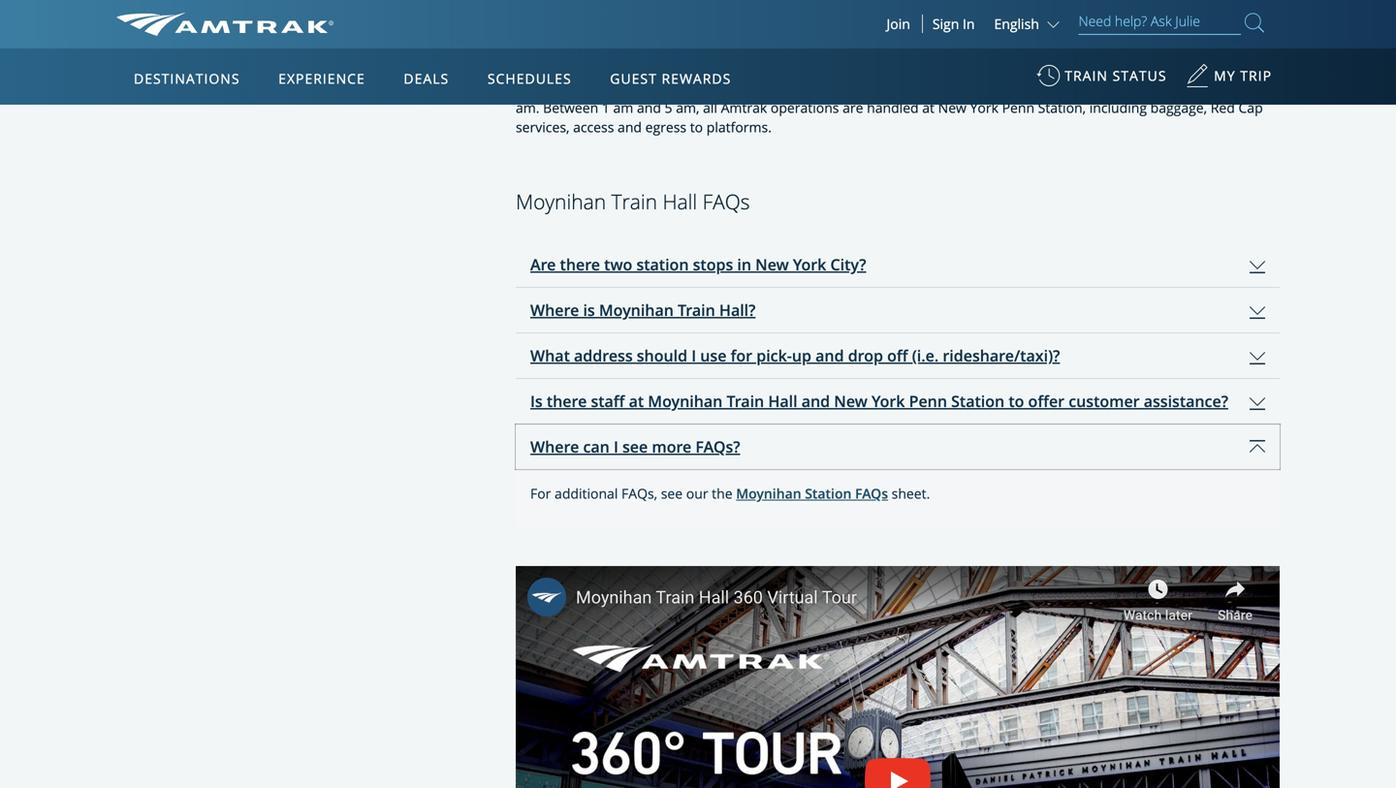 Task type: vqa. For each thing, say whether or not it's contained in the screenshot.
Choose a slide to display 'tab list' at the left bottom
no



Task type: locate. For each thing, give the bounding box(es) containing it.
2 horizontal spatial york
[[970, 98, 999, 117]]

1 horizontal spatial is
[[646, 79, 656, 97]]

station left sheet. at the right bottom
[[805, 484, 852, 503]]

i
[[692, 345, 696, 366], [614, 436, 618, 457]]

destinations button
[[126, 51, 248, 106]]

hours
[[516, 58, 559, 80]]

am.
[[516, 98, 540, 117]]

access
[[573, 118, 614, 136]]

wifi
[[632, 12, 658, 31]]

where is moynihan train hall?
[[530, 300, 756, 321]]

deals
[[404, 69, 449, 88]]

to
[[696, 79, 709, 97], [1042, 79, 1055, 97], [690, 118, 703, 136], [1009, 391, 1024, 412]]

at inside hours of operations moynihan train hall is open to the public daily from 5 am through 1 am and closed to the public between 1 am and 5 am. between 1 am and 5 am, all amtrak operations are handled at new york penn station, including baggage, red cap services, access and egress to platforms.
[[922, 98, 935, 117]]

and
[[971, 79, 995, 97], [1218, 79, 1242, 97], [637, 98, 661, 117], [618, 118, 642, 136], [816, 345, 844, 366], [802, 391, 830, 412]]

is inside button
[[583, 300, 595, 321]]

two
[[604, 254, 632, 275]]

through
[[881, 79, 932, 97]]

red
[[1211, 98, 1235, 117]]

is left open
[[646, 79, 656, 97]]

0 vertical spatial at
[[922, 98, 935, 117]]

for additional faqs, see our the moynihan station faqs sheet. element
[[516, 480, 1280, 508]]

am,
[[676, 98, 699, 117]]

0 horizontal spatial see
[[622, 436, 648, 457]]

1 up "baggage,"
[[1183, 79, 1191, 97]]

0 horizontal spatial hall
[[619, 79, 643, 97]]

application
[[188, 162, 654, 433], [516, 243, 1280, 528]]

public
[[737, 79, 775, 97], [1083, 79, 1121, 97]]

see left our
[[661, 484, 683, 503]]

1 horizontal spatial hall
[[663, 188, 697, 215]]

hall down the pick-
[[768, 391, 798, 412]]

city?
[[830, 254, 866, 275]]

1 horizontal spatial see
[[661, 484, 683, 503]]

guest rewards
[[610, 69, 731, 88]]

1 up access
[[602, 98, 610, 117]]

moynihan up are
[[516, 188, 606, 215]]

1 horizontal spatial public
[[1083, 79, 1121, 97]]

1 vertical spatial faqs
[[855, 484, 888, 503]]

0 vertical spatial is
[[646, 79, 656, 97]]

2 where from the top
[[530, 436, 579, 457]]

where for where is moynihan train hall?
[[530, 300, 579, 321]]

from
[[812, 79, 843, 97]]

1 horizontal spatial station
[[951, 391, 1005, 412]]

1 vertical spatial where
[[530, 436, 579, 457]]

for
[[530, 484, 551, 503]]

is there staff at moynihan train hall and new york penn station to offer customer assistance? button
[[516, 379, 1280, 424]]

search icon image
[[1245, 9, 1264, 36]]

the right our
[[712, 484, 733, 503]]

station down rideshare/taxi)?
[[951, 391, 1005, 412]]

5 up are
[[846, 79, 854, 97]]

1 vertical spatial penn
[[909, 391, 947, 412]]

and up egress
[[637, 98, 661, 117]]

see left more
[[622, 436, 648, 457]]

sign in
[[933, 15, 975, 33]]

new inside button
[[834, 391, 868, 412]]

0 horizontal spatial at
[[629, 391, 644, 412]]

join button
[[875, 15, 923, 33]]

penn
[[1002, 98, 1035, 117], [909, 391, 947, 412]]

platforms.
[[707, 118, 772, 136]]

at right staff
[[629, 391, 644, 412]]

join
[[887, 15, 910, 33]]

the inside application
[[712, 484, 733, 503]]

i right can
[[614, 436, 618, 457]]

1 vertical spatial hall
[[663, 188, 697, 215]]

moynihan
[[516, 79, 579, 97], [516, 188, 606, 215], [599, 300, 674, 321], [648, 391, 723, 412], [736, 484, 801, 503]]

1 public from the left
[[737, 79, 775, 97]]

faqs left sheet. at the right bottom
[[855, 484, 888, 503]]

2 vertical spatial york
[[872, 391, 905, 412]]

experience
[[278, 69, 365, 88]]

2 horizontal spatial new
[[938, 98, 967, 117]]

0 horizontal spatial york
[[793, 254, 826, 275]]

0 vertical spatial i
[[692, 345, 696, 366]]

where inside where is moynihan train hall? button
[[530, 300, 579, 321]]

there inside button
[[560, 254, 600, 275]]

moynihan down two
[[599, 300, 674, 321]]

my
[[1214, 66, 1236, 85]]

at down through
[[922, 98, 935, 117]]

what address should i use for pick-up and drop off (i.e. rideshare/taxi)? button
[[516, 334, 1280, 378]]

1 vertical spatial see
[[661, 484, 683, 503]]

pick-
[[756, 345, 792, 366]]

moynihan train hall faqs
[[516, 188, 750, 215]]

station inside button
[[951, 391, 1005, 412]]

new down the drop
[[834, 391, 868, 412]]

there for are
[[560, 254, 600, 275]]

0 vertical spatial new
[[938, 98, 967, 117]]

to left offer
[[1009, 391, 1024, 412]]

york inside button
[[793, 254, 826, 275]]

faqs
[[703, 188, 750, 215], [855, 484, 888, 503]]

is up address
[[583, 300, 595, 321]]

daily
[[778, 79, 808, 97]]

1 vertical spatial there
[[547, 391, 587, 412]]

our
[[686, 484, 708, 503]]

2 vertical spatial new
[[834, 391, 868, 412]]

york left city?
[[793, 254, 826, 275]]

1 vertical spatial is
[[583, 300, 595, 321]]

the
[[712, 79, 733, 97], [1059, 79, 1080, 97], [712, 484, 733, 503]]

i left 'use'
[[692, 345, 696, 366]]

train up two
[[611, 188, 657, 215]]

0 vertical spatial hall
[[619, 79, 643, 97]]

hall left open
[[619, 79, 643, 97]]

hall inside button
[[768, 391, 798, 412]]

guest rewards button
[[602, 51, 739, 106]]

5
[[846, 79, 854, 97], [1246, 79, 1254, 97], [665, 98, 672, 117]]

1 horizontal spatial faqs
[[855, 484, 888, 503]]

1 horizontal spatial new
[[834, 391, 868, 412]]

there right is
[[547, 391, 587, 412]]

see inside button
[[622, 436, 648, 457]]

and right up
[[816, 345, 844, 366]]

up
[[792, 345, 812, 366]]

station
[[951, 391, 1005, 412], [805, 484, 852, 503]]

hours of operations moynihan train hall is open to the public daily from 5 am through 1 am and closed to the public between 1 am and 5 am. between 1 am and 5 am, all amtrak operations are handled at new york penn station, including baggage, red cap services, access and egress to platforms.
[[516, 58, 1263, 136]]

new right in
[[755, 254, 789, 275]]

york down what address should i use for pick-up and drop off (i.e. rideshare/taxi)? 'button'
[[872, 391, 905, 412]]

2 vertical spatial hall
[[768, 391, 798, 412]]

1 horizontal spatial at
[[922, 98, 935, 117]]

1 where from the top
[[530, 300, 579, 321]]

between
[[1125, 79, 1180, 97]]

there inside button
[[547, 391, 587, 412]]

for additional faqs, see our the moynihan station faqs sheet.
[[530, 484, 930, 503]]

1 vertical spatial york
[[793, 254, 826, 275]]

york down closed
[[970, 98, 999, 117]]

regions map image
[[188, 162, 654, 433]]

and down up
[[802, 391, 830, 412]]

0 horizontal spatial 1
[[602, 98, 610, 117]]

where inside where can i see more faqs? button
[[530, 436, 579, 457]]

2 horizontal spatial hall
[[768, 391, 798, 412]]

0 vertical spatial there
[[560, 254, 600, 275]]

deals button
[[396, 51, 457, 106]]

0 vertical spatial faqs
[[703, 188, 750, 215]]

there
[[560, 254, 600, 275], [547, 391, 587, 412]]

new inside hours of operations moynihan train hall is open to the public daily from 5 am through 1 am and closed to the public between 1 am and 5 am. between 1 am and 5 am, all amtrak operations are handled at new york penn station, including baggage, red cap services, access and egress to platforms.
[[938, 98, 967, 117]]

1 right through
[[936, 79, 943, 97]]

where left can
[[530, 436, 579, 457]]

address
[[574, 345, 633, 366]]

to down am,
[[690, 118, 703, 136]]

customer
[[1069, 391, 1140, 412]]

penn down closed
[[1002, 98, 1035, 117]]

1 vertical spatial i
[[614, 436, 618, 457]]

0 vertical spatial york
[[970, 98, 999, 117]]

0 horizontal spatial new
[[755, 254, 789, 275]]

new right handled
[[938, 98, 967, 117]]

1 vertical spatial at
[[629, 391, 644, 412]]

banner containing join
[[0, 0, 1396, 448]]

to inside button
[[1009, 391, 1024, 412]]

train left hall?
[[678, 300, 715, 321]]

additional
[[555, 484, 618, 503]]

2 horizontal spatial 5
[[1246, 79, 1254, 97]]

1 horizontal spatial 1
[[936, 79, 943, 97]]

schedules link
[[480, 48, 579, 105]]

new inside button
[[755, 254, 789, 275]]

moynihan up am.
[[516, 79, 579, 97]]

0 vertical spatial station
[[951, 391, 1005, 412]]

5 up cap
[[1246, 79, 1254, 97]]

sign
[[933, 15, 959, 33]]

1 horizontal spatial penn
[[1002, 98, 1035, 117]]

is
[[646, 79, 656, 97], [583, 300, 595, 321]]

banner
[[0, 0, 1396, 448]]

where up what
[[530, 300, 579, 321]]

and inside button
[[802, 391, 830, 412]]

moynihan station faqs link
[[736, 480, 888, 508]]

and up red
[[1218, 79, 1242, 97]]

there right are
[[560, 254, 600, 275]]

1
[[936, 79, 943, 97], [1183, 79, 1191, 97], [602, 98, 610, 117]]

hall up station
[[663, 188, 697, 215]]

am
[[857, 79, 878, 97], [947, 79, 967, 97], [1195, 79, 1215, 97], [613, 98, 633, 117]]

operations
[[771, 98, 839, 117]]

0 horizontal spatial public
[[737, 79, 775, 97]]

new
[[938, 98, 967, 117], [755, 254, 789, 275], [834, 391, 868, 412]]

staff
[[591, 391, 625, 412]]

baggage,
[[1151, 98, 1207, 117]]

and left closed
[[971, 79, 995, 97]]

off
[[887, 345, 908, 366]]

what address should i use for pick-up and drop off (i.e. rideshare/taxi)?
[[530, 345, 1060, 366]]

hall inside hours of operations moynihan train hall is open to the public daily from 5 am through 1 am and closed to the public between 1 am and 5 am. between 1 am and 5 am, all amtrak operations are handled at new york penn station, including baggage, red cap services, access and egress to platforms.
[[619, 79, 643, 97]]

1 vertical spatial station
[[805, 484, 852, 503]]

where can i see more faqs? button
[[516, 425, 1280, 469]]

am right through
[[947, 79, 967, 97]]

public up the including
[[1083, 79, 1121, 97]]

0 horizontal spatial is
[[583, 300, 595, 321]]

the up all
[[712, 79, 733, 97]]

faqs up stops
[[703, 188, 750, 215]]

york inside button
[[872, 391, 905, 412]]

egress
[[645, 118, 687, 136]]

services,
[[516, 118, 570, 136]]

train right of
[[583, 79, 615, 97]]

5 left am,
[[665, 98, 672, 117]]

penn down (i.e.
[[909, 391, 947, 412]]

0 vertical spatial see
[[622, 436, 648, 457]]

there for is
[[547, 391, 587, 412]]

train status
[[1065, 66, 1167, 85]]

train
[[583, 79, 615, 97], [611, 188, 657, 215], [678, 300, 715, 321], [727, 391, 764, 412]]

2 horizontal spatial 1
[[1183, 79, 1191, 97]]

0 vertical spatial penn
[[1002, 98, 1035, 117]]

my trip
[[1214, 66, 1272, 85]]

1 vertical spatial new
[[755, 254, 789, 275]]

of
[[564, 58, 578, 80]]

amtrak image
[[116, 13, 334, 36]]

0 horizontal spatial penn
[[909, 391, 947, 412]]

0 horizontal spatial i
[[614, 436, 618, 457]]

1 horizontal spatial i
[[692, 345, 696, 366]]

0 vertical spatial where
[[530, 300, 579, 321]]

the up station,
[[1059, 79, 1080, 97]]

1 horizontal spatial york
[[872, 391, 905, 412]]

public up the amtrak
[[737, 79, 775, 97]]

where can i see more faqs?
[[530, 436, 740, 457]]



Task type: describe. For each thing, give the bounding box(es) containing it.
Please enter your search item search field
[[1079, 10, 1241, 35]]

and inside 'button'
[[816, 345, 844, 366]]

stops
[[693, 254, 733, 275]]

in
[[963, 15, 975, 33]]

destinations
[[134, 69, 240, 88]]

moynihan inside hours of operations moynihan train hall is open to the public daily from 5 am through 1 am and closed to the public between 1 am and 5 am. between 1 am and 5 am, all amtrak operations are handled at new york penn station, including baggage, red cap services, access and egress to platforms.
[[516, 79, 579, 97]]

2 public from the left
[[1083, 79, 1121, 97]]

0 horizontal spatial station
[[805, 484, 852, 503]]

to up all
[[696, 79, 709, 97]]

york inside hours of operations moynihan train hall is open to the public daily from 5 am through 1 am and closed to the public between 1 am and 5 am. between 1 am and 5 am, all amtrak operations are handled at new york penn station, including baggage, red cap services, access and egress to platforms.
[[970, 98, 999, 117]]

offer
[[1028, 391, 1065, 412]]

station
[[636, 254, 689, 275]]

train down for
[[727, 391, 764, 412]]

hall?
[[719, 300, 756, 321]]

where for where can i see more faqs?
[[530, 436, 579, 457]]

my trip button
[[1186, 57, 1272, 105]]

to up station,
[[1042, 79, 1055, 97]]

in
[[737, 254, 751, 275]]

including
[[1090, 98, 1147, 117]]

are there two station stops in new york city? button
[[516, 243, 1280, 287]]

between
[[543, 98, 598, 117]]

faqs,
[[622, 484, 657, 503]]

can
[[583, 436, 610, 457]]

english button
[[994, 15, 1064, 33]]

are there two station stops in new york city?
[[530, 254, 866, 275]]

penn inside button
[[909, 391, 947, 412]]

assistance?
[[1144, 391, 1228, 412]]

faqs inside application
[[855, 484, 888, 503]]

application containing are there two station stops in new york city?
[[516, 243, 1280, 528]]

station,
[[1038, 98, 1086, 117]]

drop
[[848, 345, 883, 366]]

use
[[700, 345, 727, 366]]

status
[[1113, 66, 1167, 85]]

complimentary wifi
[[530, 12, 658, 31]]

train inside hours of operations moynihan train hall is open to the public daily from 5 am through 1 am and closed to the public between 1 am and 5 am. between 1 am and 5 am, all amtrak operations are handled at new york penn station, including baggage, red cap services, access and egress to platforms.
[[583, 79, 615, 97]]

i inside 'button'
[[692, 345, 696, 366]]

train
[[1065, 66, 1108, 85]]

sheet.
[[892, 484, 930, 503]]

0 horizontal spatial faqs
[[703, 188, 750, 215]]

am down guest on the left top of page
[[613, 98, 633, 117]]

(i.e.
[[912, 345, 939, 366]]

i inside button
[[614, 436, 618, 457]]

are
[[530, 254, 556, 275]]

is there staff at moynihan train hall and new york penn station to offer customer assistance?
[[530, 391, 1228, 412]]

am up red
[[1195, 79, 1215, 97]]

sign in button
[[933, 15, 975, 33]]

see for our
[[661, 484, 683, 503]]

operations
[[582, 58, 662, 80]]

faqs?
[[696, 436, 740, 457]]

train status link
[[1037, 57, 1167, 105]]

penn inside hours of operations moynihan train hall is open to the public daily from 5 am through 1 am and closed to the public between 1 am and 5 am. between 1 am and 5 am, all amtrak operations are handled at new york penn station, including baggage, red cap services, access and egress to platforms.
[[1002, 98, 1035, 117]]

is
[[530, 391, 543, 412]]

english
[[994, 15, 1039, 33]]

at inside button
[[629, 391, 644, 412]]

amtrak
[[721, 98, 767, 117]]

should
[[637, 345, 688, 366]]

closed
[[998, 79, 1039, 97]]

trip
[[1240, 66, 1272, 85]]

moynihan up more
[[648, 391, 723, 412]]

more
[[652, 436, 692, 457]]

handled
[[867, 98, 919, 117]]

cap
[[1239, 98, 1263, 117]]

1 horizontal spatial 5
[[846, 79, 854, 97]]

schedules
[[488, 69, 572, 88]]

rideshare/taxi)?
[[943, 345, 1060, 366]]

0 horizontal spatial 5
[[665, 98, 672, 117]]

all
[[703, 98, 717, 117]]

guest
[[610, 69, 657, 88]]

is inside hours of operations moynihan train hall is open to the public daily from 5 am through 1 am and closed to the public between 1 am and 5 am. between 1 am and 5 am, all amtrak operations are handled at new york penn station, including baggage, red cap services, access and egress to platforms.
[[646, 79, 656, 97]]

open
[[660, 79, 692, 97]]

am up are
[[857, 79, 878, 97]]

where is moynihan train hall? button
[[516, 288, 1280, 333]]

moynihan down faqs? at the bottom of page
[[736, 484, 801, 503]]

complimentary
[[530, 12, 628, 31]]

and right access
[[618, 118, 642, 136]]

experience button
[[271, 51, 373, 106]]

see for more
[[622, 436, 648, 457]]

what
[[530, 345, 570, 366]]

are
[[843, 98, 863, 117]]

rewards
[[662, 69, 731, 88]]

for
[[731, 345, 752, 366]]



